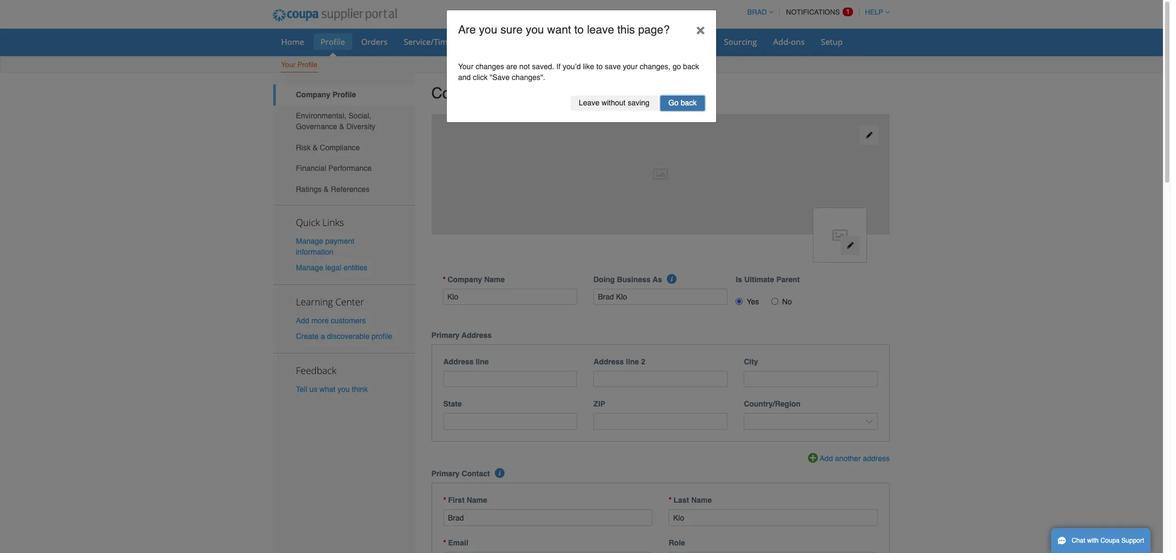 Task type: describe. For each thing, give the bounding box(es) containing it.
orders
[[361, 36, 388, 47]]

payment
[[325, 237, 355, 245]]

you for are you sure you want to leave this page?
[[526, 23, 544, 36]]

parent
[[777, 275, 800, 284]]

performance for financial performance
[[328, 164, 372, 173]]

quick links
[[296, 216, 344, 229]]

changes".
[[512, 73, 545, 82]]

ultimate
[[745, 275, 775, 284]]

0 horizontal spatial to
[[575, 23, 584, 36]]

profile link
[[314, 34, 352, 50]]

ZIP text field
[[594, 413, 728, 430]]

click
[[473, 73, 488, 82]]

service/time sheets link
[[397, 34, 487, 50]]

not
[[520, 62, 530, 71]]

your profile
[[281, 61, 317, 69]]

links
[[322, 216, 344, 229]]

go back
[[669, 99, 697, 107]]

quick
[[296, 216, 320, 229]]

add another address
[[820, 454, 890, 463]]

leave without saving
[[579, 99, 650, 107]]

more
[[312, 317, 329, 325]]

name for * first name
[[467, 496, 487, 505]]

address line 2
[[594, 357, 646, 366]]

a
[[321, 332, 325, 341]]

state
[[443, 400, 462, 409]]

risk
[[296, 143, 311, 152]]

profile down changes".
[[501, 84, 544, 102]]

coupa supplier portal image
[[265, 2, 405, 29]]

business performance
[[623, 36, 708, 47]]

information
[[296, 248, 333, 256]]

like
[[583, 62, 595, 71]]

change image image for background image
[[866, 132, 873, 139]]

role
[[669, 539, 685, 548]]

add for add more customers
[[296, 317, 309, 325]]

company profile link
[[273, 84, 415, 105]]

name for * last name
[[691, 496, 712, 505]]

1 horizontal spatial company profile
[[432, 84, 544, 102]]

this
[[618, 23, 635, 36]]

tell us what you think
[[296, 385, 368, 394]]

create a discoverable profile link
[[296, 332, 392, 341]]

learning center
[[296, 295, 364, 308]]

support
[[1122, 537, 1145, 545]]

saving
[[628, 99, 650, 107]]

profile
[[372, 332, 392, 341]]

sourcing link
[[717, 34, 764, 50]]

2
[[641, 357, 646, 366]]

Address line text field
[[443, 371, 578, 388]]

go
[[669, 99, 679, 107]]

your
[[623, 62, 638, 71]]

line for address line 2
[[626, 357, 639, 366]]

0 horizontal spatial company profile
[[296, 91, 356, 99]]

sourcing
[[724, 36, 757, 47]]

references
[[331, 185, 370, 194]]

are you sure you want to leave this page?
[[458, 23, 670, 36]]

your changes are not saved. if you'd like to save your changes, go back and click "save changes".
[[458, 62, 699, 82]]

us
[[309, 385, 317, 394]]

setup link
[[814, 34, 850, 50]]

financial performance
[[296, 164, 372, 173]]

country/region
[[744, 400, 801, 409]]

business performance link
[[616, 34, 715, 50]]

create
[[296, 332, 319, 341]]

address
[[863, 454, 890, 463]]

environmental, social, governance & diversity link
[[273, 105, 415, 137]]

chat
[[1072, 537, 1086, 545]]

first
[[448, 496, 465, 505]]

is
[[736, 275, 743, 284]]

if
[[557, 62, 561, 71]]

as
[[653, 275, 662, 284]]

ratings & references link
[[273, 179, 415, 200]]

"save
[[490, 73, 510, 82]]

primary contact
[[432, 470, 490, 479]]

primary address
[[432, 331, 492, 340]]

chat with coupa support button
[[1051, 529, 1151, 554]]

ratings & references
[[296, 185, 370, 194]]

zip
[[594, 400, 606, 409]]

add-ons
[[774, 36, 805, 47]]

ratings
[[296, 185, 322, 194]]

additional information image for primary contact
[[495, 469, 505, 479]]

profile inside company profile link
[[333, 91, 356, 99]]

page?
[[638, 23, 670, 36]]

profile inside profile link
[[321, 36, 345, 47]]

leave
[[587, 23, 614, 36]]

* for * company name
[[443, 275, 446, 284]]

add more customers link
[[296, 317, 366, 325]]

logo image
[[813, 208, 867, 263]]

address up address line
[[462, 331, 492, 340]]

leave without saving button
[[571, 96, 658, 111]]

primary for primary address
[[432, 331, 460, 340]]

& for compliance
[[313, 143, 318, 152]]

ons
[[791, 36, 805, 47]]

no
[[783, 297, 792, 306]]

email
[[448, 539, 469, 548]]



Task type: locate. For each thing, give the bounding box(es) containing it.
invoices link
[[521, 34, 566, 50]]

2 primary from the top
[[432, 470, 460, 479]]

social,
[[349, 111, 371, 120]]

manage up information
[[296, 237, 323, 245]]

0 horizontal spatial change image image
[[847, 242, 854, 250]]

0 horizontal spatial add
[[296, 317, 309, 325]]

go back button
[[661, 96, 705, 111]]

manage
[[296, 237, 323, 245], [296, 263, 323, 272]]

leave
[[579, 99, 600, 107]]

manage down information
[[296, 263, 323, 272]]

1 line from the left
[[476, 357, 489, 366]]

you right what
[[338, 385, 350, 394]]

your inside your profile "link"
[[281, 61, 296, 69]]

0 horizontal spatial performance
[[328, 164, 372, 173]]

contact
[[462, 470, 490, 479]]

* last name
[[669, 496, 712, 505]]

0 horizontal spatial your
[[281, 61, 296, 69]]

2 horizontal spatial &
[[339, 122, 344, 131]]

Doing Business As text field
[[594, 289, 728, 305]]

1 horizontal spatial you
[[479, 23, 497, 36]]

profile
[[321, 36, 345, 47], [298, 61, 317, 69], [501, 84, 544, 102], [333, 91, 356, 99]]

background image
[[432, 114, 890, 235]]

you inside "button"
[[338, 385, 350, 394]]

profile down home on the left top of page
[[298, 61, 317, 69]]

add for add another address
[[820, 454, 833, 463]]

1 horizontal spatial &
[[324, 185, 329, 194]]

& for references
[[324, 185, 329, 194]]

0 vertical spatial primary
[[432, 331, 460, 340]]

without
[[602, 99, 626, 107]]

1 horizontal spatial add
[[820, 454, 833, 463]]

address for address line
[[443, 357, 474, 366]]

add inside button
[[820, 454, 833, 463]]

think
[[352, 385, 368, 394]]

performance for business performance
[[659, 36, 708, 47]]

with
[[1088, 537, 1099, 545]]

1 vertical spatial to
[[597, 62, 603, 71]]

1 vertical spatial change image image
[[847, 242, 854, 250]]

name
[[484, 275, 505, 284], [467, 496, 487, 505], [691, 496, 712, 505]]

1 vertical spatial back
[[681, 99, 697, 107]]

change image image for logo
[[847, 242, 854, 250]]

sure
[[501, 23, 523, 36]]

0 horizontal spatial line
[[476, 357, 489, 366]]

primary up address line
[[432, 331, 460, 340]]

manage payment information
[[296, 237, 355, 256]]

are
[[506, 62, 517, 71]]

Address line 2 text field
[[594, 371, 728, 388]]

yes
[[747, 297, 759, 306]]

name for * company name
[[484, 275, 505, 284]]

× dialog
[[446, 9, 717, 123]]

performance up references
[[328, 164, 372, 173]]

doing business as
[[594, 275, 662, 284]]

& right ratings on the top of the page
[[324, 185, 329, 194]]

0 vertical spatial to
[[575, 23, 584, 36]]

address
[[462, 331, 492, 340], [443, 357, 474, 366], [594, 357, 624, 366]]

1 vertical spatial additional information image
[[495, 469, 505, 479]]

primary
[[432, 331, 460, 340], [432, 470, 460, 479]]

change image image
[[866, 132, 873, 139], [847, 242, 854, 250]]

address left 2
[[594, 357, 624, 366]]

service/time
[[404, 36, 452, 47]]

back right go
[[681, 99, 697, 107]]

entities
[[344, 263, 368, 272]]

None text field
[[443, 289, 577, 305], [443, 510, 653, 526], [669, 510, 878, 526], [443, 552, 653, 554], [443, 289, 577, 305], [443, 510, 653, 526], [669, 510, 878, 526], [443, 552, 653, 554]]

your for your changes are not saved. if you'd like to save your changes, go back and click "save changes".
[[458, 62, 474, 71]]

your up and
[[458, 62, 474, 71]]

back inside your changes are not saved. if you'd like to save your changes, go back and click "save changes".
[[683, 62, 699, 71]]

line left 2
[[626, 357, 639, 366]]

doing
[[594, 275, 615, 284]]

company
[[432, 84, 496, 102], [296, 91, 331, 99], [448, 275, 482, 284]]

1 primary from the top
[[432, 331, 460, 340]]

what
[[320, 385, 336, 394]]

feedback
[[296, 364, 337, 377]]

back
[[683, 62, 699, 71], [681, 99, 697, 107]]

financial
[[296, 164, 326, 173]]

0 vertical spatial &
[[339, 122, 344, 131]]

primary for primary contact
[[432, 470, 460, 479]]

2 horizontal spatial you
[[526, 23, 544, 36]]

0 vertical spatial change image image
[[866, 132, 873, 139]]

State text field
[[443, 413, 578, 430]]

go
[[673, 62, 681, 71]]

to
[[575, 23, 584, 36], [597, 62, 603, 71]]

you up invoices on the left
[[526, 23, 544, 36]]

are
[[458, 23, 476, 36]]

0 vertical spatial additional information image
[[667, 274, 677, 284]]

compliance
[[320, 143, 360, 152]]

service/time sheets
[[404, 36, 480, 47]]

manage for manage payment information
[[296, 237, 323, 245]]

changes,
[[640, 62, 671, 71]]

1 vertical spatial performance
[[328, 164, 372, 173]]

city
[[744, 357, 758, 366]]

to right want
[[575, 23, 584, 36]]

2 vertical spatial &
[[324, 185, 329, 194]]

business left as
[[617, 275, 651, 284]]

add left another
[[820, 454, 833, 463]]

you right are
[[479, 23, 497, 36]]

you'd
[[563, 62, 581, 71]]

chat with coupa support
[[1072, 537, 1145, 545]]

& left diversity
[[339, 122, 344, 131]]

0 horizontal spatial &
[[313, 143, 318, 152]]

last
[[674, 496, 689, 505]]

business down this at top
[[623, 36, 657, 47]]

additional information image right as
[[667, 274, 677, 284]]

learning
[[296, 295, 333, 308]]

add
[[296, 317, 309, 325], [820, 454, 833, 463]]

and
[[458, 73, 471, 82]]

1 manage from the top
[[296, 237, 323, 245]]

2 line from the left
[[626, 357, 639, 366]]

environmental, social, governance & diversity
[[296, 111, 376, 131]]

additional information image for doing business as
[[667, 274, 677, 284]]

to inside your changes are not saved. if you'd like to save your changes, go back and click "save changes".
[[597, 62, 603, 71]]

1 horizontal spatial performance
[[659, 36, 708, 47]]

want
[[547, 23, 571, 36]]

setup
[[821, 36, 843, 47]]

address for address line 2
[[594, 357, 624, 366]]

your down home on the left top of page
[[281, 61, 296, 69]]

× button
[[685, 10, 716, 48]]

1 vertical spatial &
[[313, 143, 318, 152]]

company profile
[[432, 84, 544, 102], [296, 91, 356, 99]]

1 horizontal spatial change image image
[[866, 132, 873, 139]]

0 vertical spatial manage
[[296, 237, 323, 245]]

line for address line
[[476, 357, 489, 366]]

2 manage from the top
[[296, 263, 323, 272]]

0 horizontal spatial additional information image
[[495, 469, 505, 479]]

& right risk
[[313, 143, 318, 152]]

financial performance link
[[273, 158, 415, 179]]

risk & compliance link
[[273, 137, 415, 158]]

manage inside "manage payment information"
[[296, 237, 323, 245]]

None radio
[[736, 298, 743, 305], [772, 298, 779, 305], [736, 298, 743, 305], [772, 298, 779, 305]]

company profile up environmental,
[[296, 91, 356, 99]]

1 vertical spatial manage
[[296, 263, 323, 272]]

* first name
[[443, 496, 487, 505]]

* for * first name
[[443, 496, 446, 505]]

0 vertical spatial add
[[296, 317, 309, 325]]

is ultimate parent
[[736, 275, 800, 284]]

1 vertical spatial add
[[820, 454, 833, 463]]

Role text field
[[669, 552, 878, 554]]

home
[[281, 36, 304, 47]]

profile up social,
[[333, 91, 356, 99]]

1 vertical spatial business
[[617, 275, 651, 284]]

City text field
[[744, 371, 878, 388]]

tell
[[296, 385, 307, 394]]

manage for manage legal entities
[[296, 263, 323, 272]]

additional information image right contact
[[495, 469, 505, 479]]

1 horizontal spatial line
[[626, 357, 639, 366]]

line up address line text field
[[476, 357, 489, 366]]

* for * last name
[[669, 496, 672, 505]]

coupa
[[1101, 537, 1120, 545]]

additional information image
[[667, 274, 677, 284], [495, 469, 505, 479]]

center
[[335, 295, 364, 308]]

1 horizontal spatial your
[[458, 62, 474, 71]]

0 vertical spatial back
[[683, 62, 699, 71]]

you for tell us what you think
[[338, 385, 350, 394]]

saved.
[[532, 62, 555, 71]]

0 vertical spatial business
[[623, 36, 657, 47]]

add up create
[[296, 317, 309, 325]]

your inside your changes are not saved. if you'd like to save your changes, go back and click "save changes".
[[458, 62, 474, 71]]

address down primary address
[[443, 357, 474, 366]]

add more customers
[[296, 317, 366, 325]]

back right "go"
[[683, 62, 699, 71]]

manage legal entities
[[296, 263, 368, 272]]

0 horizontal spatial you
[[338, 385, 350, 394]]

* email
[[443, 539, 469, 548]]

* for * email
[[443, 539, 446, 548]]

profile down coupa supplier portal image in the left of the page
[[321, 36, 345, 47]]

diversity
[[347, 122, 376, 131]]

invoices
[[528, 36, 559, 47]]

company profile down click
[[432, 84, 544, 102]]

primary up first
[[432, 470, 460, 479]]

address line
[[443, 357, 489, 366]]

risk & compliance
[[296, 143, 360, 152]]

home link
[[274, 34, 311, 50]]

manage legal entities link
[[296, 263, 368, 272]]

another
[[835, 454, 861, 463]]

& inside environmental, social, governance & diversity
[[339, 122, 344, 131]]

0 vertical spatial performance
[[659, 36, 708, 47]]

your for your profile
[[281, 61, 296, 69]]

1 horizontal spatial additional information image
[[667, 274, 677, 284]]

manage payment information link
[[296, 237, 355, 256]]

back inside button
[[681, 99, 697, 107]]

1 horizontal spatial to
[[597, 62, 603, 71]]

profile inside your profile "link"
[[298, 61, 317, 69]]

to right like
[[597, 62, 603, 71]]

performance up "go"
[[659, 36, 708, 47]]

1 vertical spatial primary
[[432, 470, 460, 479]]



Task type: vqa. For each thing, say whether or not it's contained in the screenshot.
Company Profile
yes



